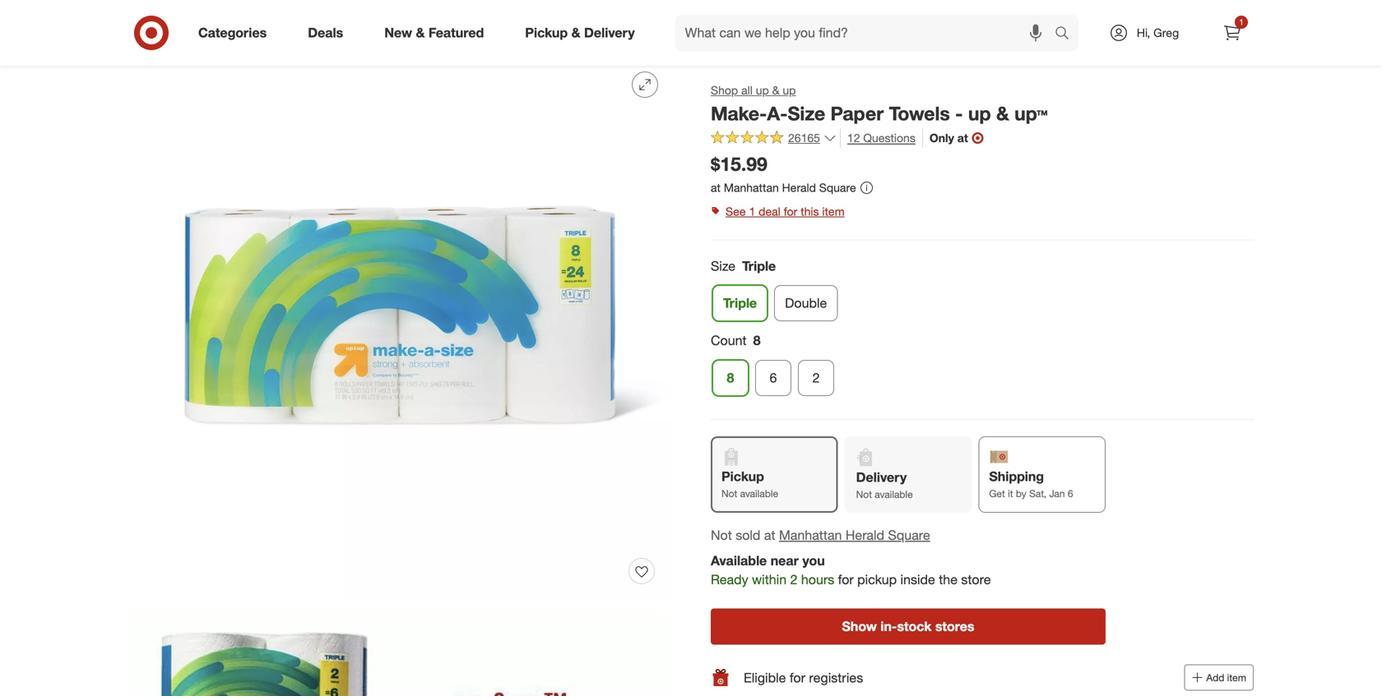 Task type: vqa. For each thing, say whether or not it's contained in the screenshot.
382
no



Task type: describe. For each thing, give the bounding box(es) containing it.
item inside 'link'
[[822, 204, 845, 219]]

0 vertical spatial manhattan
[[724, 181, 779, 195]]

registries
[[809, 670, 863, 686]]

pickup & delivery link
[[511, 15, 655, 51]]

add item button
[[1184, 665, 1254, 692]]

2 vertical spatial for
[[790, 670, 805, 686]]

not for pickup
[[722, 488, 737, 500]]

available for pickup
[[740, 488, 778, 500]]

store
[[961, 572, 991, 588]]

0 vertical spatial triple
[[742, 258, 776, 274]]

categories link
[[184, 15, 287, 51]]

0 vertical spatial 6
[[770, 370, 777, 386]]

& for new
[[416, 25, 425, 41]]

0 vertical spatial towels
[[464, 26, 499, 41]]

8 link
[[713, 360, 749, 397]]

show in-stock stores button
[[711, 609, 1106, 646]]

double link
[[774, 286, 838, 322]]

0 horizontal spatial paper
[[292, 26, 322, 41]]

shipping get it by sat, jan 6
[[989, 469, 1073, 500]]

all
[[741, 83, 753, 97]]

household essentials link
[[170, 26, 281, 41]]

1 / from the left
[[163, 26, 167, 41]]

search button
[[1047, 15, 1087, 54]]

paper & plastic products / paper towels
[[292, 26, 499, 41]]

the
[[939, 572, 958, 588]]

shop all up & up make-a-size paper towels - up & up™
[[711, 83, 1048, 125]]

household
[[170, 26, 226, 41]]

a-
[[767, 102, 788, 125]]

deals link
[[294, 15, 364, 51]]

2 inside 'available near you ready within 2 hours for pickup inside the store'
[[790, 572, 798, 588]]

new
[[384, 25, 412, 41]]

shop
[[711, 83, 738, 97]]

manhattan herald square button
[[779, 527, 930, 545]]

paper towels link
[[430, 26, 499, 41]]

for inside 'available near you ready within 2 hours for pickup inside the store'
[[838, 572, 854, 588]]

jan
[[1049, 488, 1065, 500]]

1 inside 'link'
[[749, 204, 756, 219]]

show in-stock stores
[[842, 619, 975, 635]]

stores
[[935, 619, 975, 635]]

add item
[[1206, 672, 1247, 685]]

& for paper
[[326, 26, 333, 41]]

12 questions
[[847, 131, 916, 145]]

new & featured
[[384, 25, 484, 41]]

you
[[802, 553, 825, 569]]

deal
[[759, 204, 781, 219]]

2 link
[[798, 360, 834, 397]]

show
[[842, 619, 877, 635]]

$15.99
[[711, 153, 767, 176]]

1 horizontal spatial 2
[[813, 370, 820, 386]]

up™
[[1015, 102, 1048, 125]]

target / household essentials
[[128, 26, 281, 41]]

stock
[[897, 619, 932, 635]]

make-
[[711, 102, 767, 125]]

6 inside the shipping get it by sat, jan 6
[[1068, 488, 1073, 500]]

0 horizontal spatial herald
[[782, 181, 816, 195]]

2 / from the left
[[423, 26, 427, 41]]

plastic
[[336, 26, 370, 41]]

item inside button
[[1227, 672, 1247, 685]]

not sold at manhattan herald square
[[711, 528, 930, 544]]

eligible
[[744, 670, 786, 686]]

new & featured link
[[370, 15, 505, 51]]

only at
[[930, 131, 968, 145]]

inside
[[901, 572, 935, 588]]

0 vertical spatial 1
[[1239, 17, 1244, 27]]

see 1 deal for this item link
[[711, 200, 1254, 223]]

at manhattan herald square
[[711, 181, 856, 195]]

not for delivery
[[856, 489, 872, 501]]

see 1 deal for this item
[[726, 204, 845, 219]]

available near you ready within 2 hours for pickup inside the store
[[711, 553, 991, 588]]

essentials
[[229, 26, 281, 41]]

12 questions link
[[840, 129, 916, 148]]

not left sold
[[711, 528, 732, 544]]

paper inside shop all up & up make-a-size paper towels - up & up™
[[831, 102, 884, 125]]

size triple
[[711, 258, 776, 274]]

group containing count
[[709, 332, 1254, 403]]

shipping
[[989, 469, 1044, 485]]

eligible for registries
[[744, 670, 863, 686]]



Task type: locate. For each thing, give the bounding box(es) containing it.
for left 'this'
[[784, 204, 798, 219]]

0 horizontal spatial delivery
[[584, 25, 635, 41]]

6
[[770, 370, 777, 386], [1068, 488, 1073, 500]]

triple up triple "link"
[[742, 258, 776, 274]]

available
[[740, 488, 778, 500], [875, 489, 913, 501]]

group containing size
[[709, 257, 1254, 328]]

/ right target link
[[163, 26, 167, 41]]

at down $15.99
[[711, 181, 721, 195]]

1 horizontal spatial 8
[[753, 333, 761, 349]]

1 vertical spatial delivery
[[856, 470, 907, 486]]

item right add
[[1227, 672, 1247, 685]]

paper
[[292, 26, 322, 41], [430, 26, 461, 41], [831, 102, 884, 125]]

/ right new
[[423, 26, 427, 41]]

1 horizontal spatial paper
[[430, 26, 461, 41]]

8
[[753, 333, 761, 349], [727, 370, 734, 386]]

1 vertical spatial group
[[709, 332, 1254, 403]]

1 vertical spatial 8
[[727, 370, 734, 386]]

size inside shop all up & up make-a-size paper towels - up & up™
[[788, 102, 825, 125]]

make-a-size paper towels - up & up™, 1 of 5 image
[[128, 58, 671, 601]]

up right -
[[968, 102, 991, 125]]

sold
[[736, 528, 761, 544]]

pickup
[[525, 25, 568, 41], [722, 469, 764, 485]]

triple inside "link"
[[723, 295, 757, 312]]

1 horizontal spatial item
[[1227, 672, 1247, 685]]

pickup for &
[[525, 25, 568, 41]]

within
[[752, 572, 787, 588]]

pickup right paper towels link
[[525, 25, 568, 41]]

1 horizontal spatial pickup
[[722, 469, 764, 485]]

1 vertical spatial for
[[838, 572, 854, 588]]

0 vertical spatial herald
[[782, 181, 816, 195]]

only
[[930, 131, 954, 145]]

delivery not available
[[856, 470, 913, 501]]

hours
[[801, 572, 834, 588]]

0 horizontal spatial up
[[756, 83, 769, 97]]

1 group from the top
[[709, 257, 1254, 328]]

delivery inside delivery not available
[[856, 470, 907, 486]]

for right eligible
[[790, 670, 805, 686]]

0 vertical spatial 8
[[753, 333, 761, 349]]

0 horizontal spatial item
[[822, 204, 845, 219]]

1 vertical spatial towels
[[889, 102, 950, 125]]

pickup up sold
[[722, 469, 764, 485]]

2 horizontal spatial at
[[958, 131, 968, 145]]

categories
[[198, 25, 267, 41]]

pickup & delivery
[[525, 25, 635, 41]]

1 vertical spatial manhattan
[[779, 528, 842, 544]]

12
[[847, 131, 860, 145]]

& inside "new & featured" link
[[416, 25, 425, 41]]

questions
[[863, 131, 916, 145]]

1 vertical spatial triple
[[723, 295, 757, 312]]

paper & plastic products link
[[292, 26, 420, 41]]

26165 link
[[711, 129, 837, 149]]

count
[[711, 333, 747, 349]]

2
[[813, 370, 820, 386], [790, 572, 798, 588]]

herald
[[782, 181, 816, 195], [846, 528, 884, 544]]

2 horizontal spatial up
[[968, 102, 991, 125]]

near
[[771, 553, 799, 569]]

herald up 'this'
[[782, 181, 816, 195]]

add
[[1206, 672, 1225, 685]]

pickup inside pickup not available
[[722, 469, 764, 485]]

paper left plastic on the top left
[[292, 26, 322, 41]]

0 horizontal spatial 1
[[749, 204, 756, 219]]

6 link
[[755, 360, 792, 397]]

1 horizontal spatial towels
[[889, 102, 950, 125]]

up right all
[[756, 83, 769, 97]]

&
[[416, 25, 425, 41], [572, 25, 581, 41], [326, 26, 333, 41], [772, 83, 780, 97], [996, 102, 1009, 125]]

hi, greg
[[1137, 26, 1179, 40]]

pickup inside pickup & delivery link
[[525, 25, 568, 41]]

at
[[958, 131, 968, 145], [711, 181, 721, 195], [764, 528, 775, 544]]

for inside 'link'
[[784, 204, 798, 219]]

at right sold
[[764, 528, 775, 544]]

by
[[1016, 488, 1027, 500]]

0 horizontal spatial square
[[819, 181, 856, 195]]

1
[[1239, 17, 1244, 27], [749, 204, 756, 219]]

2 down the near
[[790, 572, 798, 588]]

0 horizontal spatial 6
[[770, 370, 777, 386]]

1 horizontal spatial available
[[875, 489, 913, 501]]

item
[[822, 204, 845, 219], [1227, 672, 1247, 685]]

1 horizontal spatial size
[[788, 102, 825, 125]]

up up a-
[[783, 83, 796, 97]]

this
[[801, 204, 819, 219]]

not up sold
[[722, 488, 737, 500]]

1 vertical spatial size
[[711, 258, 736, 274]]

0 horizontal spatial 2
[[790, 572, 798, 588]]

1 horizontal spatial herald
[[846, 528, 884, 544]]

hi,
[[1137, 26, 1150, 40]]

double
[[785, 295, 827, 312]]

2 group from the top
[[709, 332, 1254, 403]]

8 inside "link"
[[727, 370, 734, 386]]

0 horizontal spatial pickup
[[525, 25, 568, 41]]

deals
[[308, 25, 343, 41]]

0 vertical spatial square
[[819, 181, 856, 195]]

1 horizontal spatial 6
[[1068, 488, 1073, 500]]

see
[[726, 204, 746, 219]]

search
[[1047, 26, 1087, 42]]

manhattan down $15.99
[[724, 181, 779, 195]]

1 vertical spatial at
[[711, 181, 721, 195]]

triple link
[[713, 286, 768, 322]]

pickup for not
[[722, 469, 764, 485]]

manhattan
[[724, 181, 779, 195], [779, 528, 842, 544]]

1 vertical spatial 1
[[749, 204, 756, 219]]

6 right 8 "link"
[[770, 370, 777, 386]]

size up triple "link"
[[711, 258, 736, 274]]

up
[[756, 83, 769, 97], [783, 83, 796, 97], [968, 102, 991, 125]]

0 horizontal spatial /
[[163, 26, 167, 41]]

available inside pickup not available
[[740, 488, 778, 500]]

group
[[709, 257, 1254, 328], [709, 332, 1254, 403]]

ready
[[711, 572, 748, 588]]

1 right greg
[[1239, 17, 1244, 27]]

0 vertical spatial group
[[709, 257, 1254, 328]]

0 vertical spatial item
[[822, 204, 845, 219]]

available up sold
[[740, 488, 778, 500]]

1 vertical spatial pickup
[[722, 469, 764, 485]]

What can we help you find? suggestions appear below search field
[[675, 15, 1059, 51]]

26165
[[788, 131, 820, 145]]

in-
[[881, 619, 897, 635]]

herald up 'available near you ready within 2 hours for pickup inside the store'
[[846, 528, 884, 544]]

item right 'this'
[[822, 204, 845, 219]]

target
[[128, 26, 160, 41]]

get
[[989, 488, 1005, 500]]

for
[[784, 204, 798, 219], [838, 572, 854, 588], [790, 670, 805, 686]]

count 8
[[711, 333, 761, 349]]

image gallery element
[[128, 58, 671, 697]]

it
[[1008, 488, 1013, 500]]

0 vertical spatial pickup
[[525, 25, 568, 41]]

0 vertical spatial at
[[958, 131, 968, 145]]

1 horizontal spatial delivery
[[856, 470, 907, 486]]

0 vertical spatial for
[[784, 204, 798, 219]]

triple down size triple
[[723, 295, 757, 312]]

1 vertical spatial square
[[888, 528, 930, 544]]

1 vertical spatial item
[[1227, 672, 1247, 685]]

8 right count
[[753, 333, 761, 349]]

0 vertical spatial size
[[788, 102, 825, 125]]

available
[[711, 553, 767, 569]]

pickup
[[857, 572, 897, 588]]

not
[[722, 488, 737, 500], [856, 489, 872, 501], [711, 528, 732, 544]]

1 vertical spatial 2
[[790, 572, 798, 588]]

at right only
[[958, 131, 968, 145]]

featured
[[429, 25, 484, 41]]

-
[[955, 102, 963, 125]]

8 down count
[[727, 370, 734, 386]]

square down 12
[[819, 181, 856, 195]]

1 horizontal spatial square
[[888, 528, 930, 544]]

available up the "manhattan herald square" "button"
[[875, 489, 913, 501]]

not inside delivery not available
[[856, 489, 872, 501]]

towels
[[464, 26, 499, 41], [889, 102, 950, 125]]

size up 26165
[[788, 102, 825, 125]]

0 horizontal spatial towels
[[464, 26, 499, 41]]

1 horizontal spatial at
[[764, 528, 775, 544]]

0 horizontal spatial size
[[711, 258, 736, 274]]

2 right the 6 link
[[813, 370, 820, 386]]

1 horizontal spatial /
[[423, 26, 427, 41]]

towels inside shop all up & up make-a-size paper towels - up & up™
[[889, 102, 950, 125]]

0 horizontal spatial 8
[[727, 370, 734, 386]]

0 horizontal spatial at
[[711, 181, 721, 195]]

0 vertical spatial delivery
[[584, 25, 635, 41]]

not inside pickup not available
[[722, 488, 737, 500]]

1 right "see"
[[749, 204, 756, 219]]

1 horizontal spatial up
[[783, 83, 796, 97]]

triple
[[742, 258, 776, 274], [723, 295, 757, 312]]

0 horizontal spatial available
[[740, 488, 778, 500]]

pickup not available
[[722, 469, 778, 500]]

paper up 12
[[831, 102, 884, 125]]

greg
[[1154, 26, 1179, 40]]

available inside delivery not available
[[875, 489, 913, 501]]

for right hours
[[838, 572, 854, 588]]

& inside pickup & delivery link
[[572, 25, 581, 41]]

square up inside
[[888, 528, 930, 544]]

available for delivery
[[875, 489, 913, 501]]

delivery
[[584, 25, 635, 41], [856, 470, 907, 486]]

not up the "manhattan herald square" "button"
[[856, 489, 872, 501]]

2 vertical spatial at
[[764, 528, 775, 544]]

target link
[[128, 26, 160, 41]]

2 horizontal spatial paper
[[831, 102, 884, 125]]

1 vertical spatial herald
[[846, 528, 884, 544]]

0 vertical spatial 2
[[813, 370, 820, 386]]

1 link
[[1214, 15, 1251, 51]]

1 horizontal spatial 1
[[1239, 17, 1244, 27]]

1 vertical spatial 6
[[1068, 488, 1073, 500]]

products
[[374, 26, 420, 41]]

manhattan up you in the bottom of the page
[[779, 528, 842, 544]]

paper right new
[[430, 26, 461, 41]]

6 right jan
[[1068, 488, 1073, 500]]

size
[[788, 102, 825, 125], [711, 258, 736, 274]]

sat,
[[1029, 488, 1047, 500]]

& for pickup
[[572, 25, 581, 41]]



